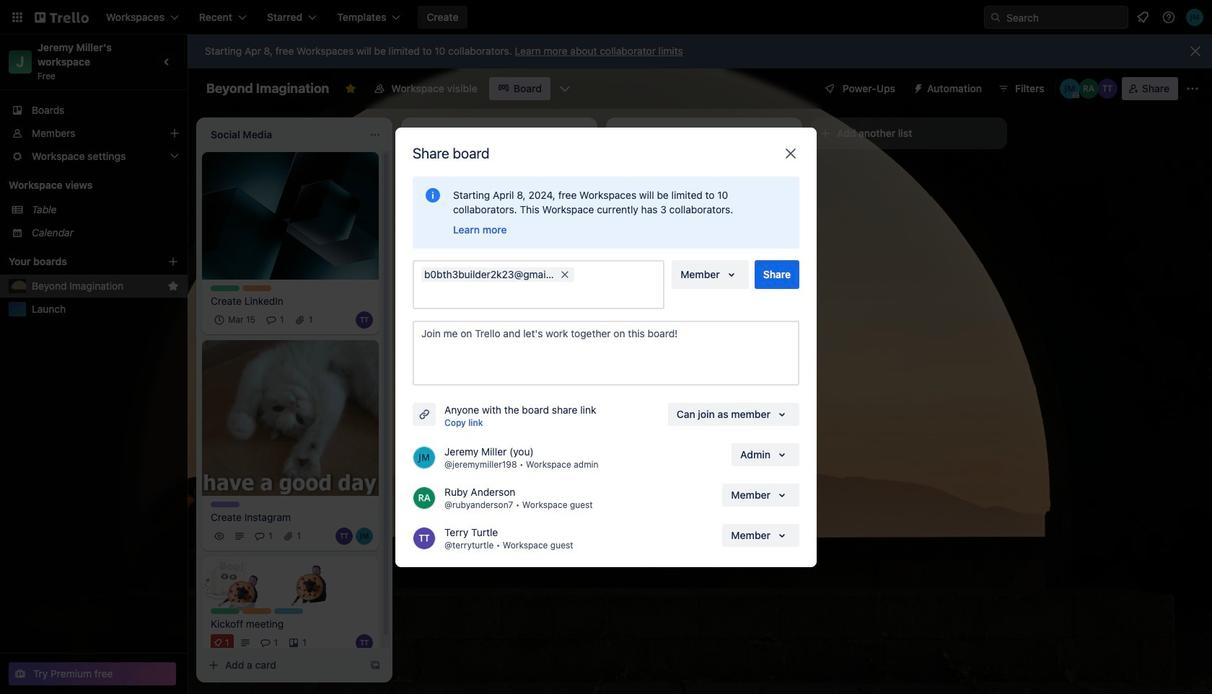 Task type: locate. For each thing, give the bounding box(es) containing it.
1 horizontal spatial ruby anderson (rubyanderson7) image
[[1079, 79, 1099, 99]]

starred icon image
[[167, 281, 179, 292]]

None checkbox
[[462, 297, 537, 314], [211, 312, 260, 329], [462, 297, 537, 314], [211, 312, 260, 329]]

color: orange, title: none image
[[242, 286, 271, 291]]

star or unstar board image
[[345, 83, 357, 95]]

ruby anderson (rubyanderson7) image
[[1079, 79, 1099, 99], [569, 338, 586, 355]]

sm image
[[907, 77, 927, 97]]

1 vertical spatial ruby anderson (rubyanderson7) image
[[569, 338, 586, 355]]

color: green, title: none image
[[211, 609, 240, 615]]

your boards with 2 items element
[[9, 253, 146, 271]]

color: sky, title: "sparkling" element
[[274, 609, 303, 615]]

Board name text field
[[199, 77, 337, 100]]

add board image
[[167, 256, 179, 268]]

create from template… image
[[779, 391, 791, 402]]

terry turtle (terryturtle) image
[[1098, 79, 1118, 99], [356, 312, 373, 329], [528, 338, 546, 355], [413, 527, 436, 550], [336, 528, 353, 546], [356, 635, 373, 652]]

Join me on Trello and let's work together on this board! text field
[[413, 321, 800, 386]]

jeremy miller (jeremymiller198) image
[[1186, 9, 1204, 26], [548, 338, 566, 355], [413, 446, 436, 469], [356, 528, 373, 546]]

0 horizontal spatial ruby anderson (rubyanderson7) image
[[569, 338, 586, 355]]

Search field
[[1002, 6, 1128, 28]]

0 vertical spatial ruby anderson (rubyanderson7) image
[[1079, 79, 1099, 99]]

color: green, title: none image
[[211, 286, 240, 291]]

None text field
[[421, 285, 662, 305]]

close image
[[782, 145, 800, 162]]

show menu image
[[1186, 82, 1200, 96]]



Task type: describe. For each thing, give the bounding box(es) containing it.
color: orange, title: none image
[[242, 609, 271, 615]]

ruby anderson (rubyanderson7) image
[[413, 487, 436, 510]]

search image
[[990, 12, 1002, 23]]

color: purple, title: none image
[[211, 502, 240, 508]]

open information menu image
[[1162, 10, 1176, 25]]

jeremy miller (jeremymiller198) image
[[1060, 79, 1080, 99]]

primary element
[[0, 0, 1212, 35]]

create from template… image
[[370, 660, 381, 672]]

back to home image
[[35, 6, 89, 29]]

0 notifications image
[[1135, 9, 1152, 26]]

customize views image
[[558, 82, 572, 96]]



Task type: vqa. For each thing, say whether or not it's contained in the screenshot.
Your
no



